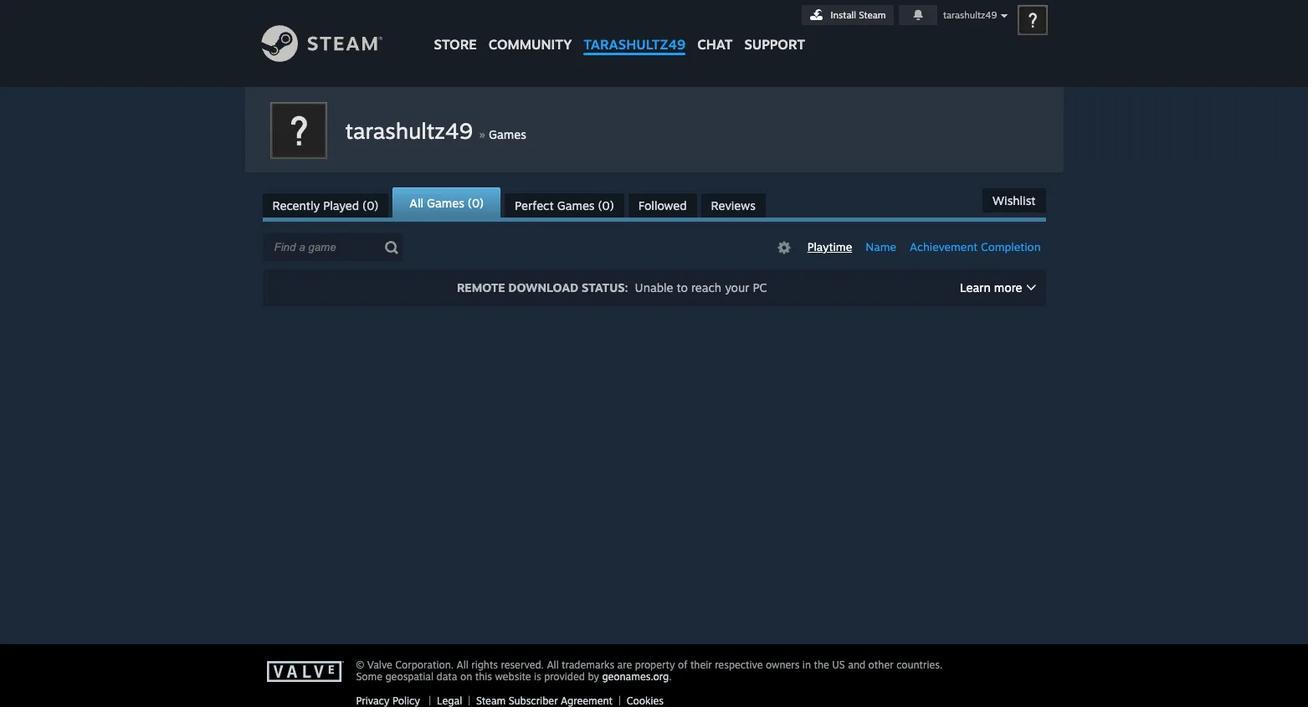 Task type: vqa. For each thing, say whether or not it's contained in the screenshot.
SUPPORT link
yes



Task type: locate. For each thing, give the bounding box(es) containing it.
tarashultz49 link left chat
[[578, 0, 692, 61]]

all down tarashultz49 » games
[[410, 196, 424, 210]]

support link
[[739, 0, 811, 57]]

tarashultz49 » games
[[345, 117, 526, 144]]

all right is
[[547, 659, 559, 671]]

.
[[669, 670, 672, 683]]

(0) left followed link
[[598, 198, 614, 213]]

some
[[356, 670, 383, 683]]

followed
[[639, 198, 687, 213]]

us
[[832, 659, 845, 671]]

0 horizontal spatial all
[[410, 196, 424, 210]]

your
[[725, 280, 750, 295]]

status:
[[582, 280, 628, 295]]

all games (0) link
[[393, 188, 501, 218]]

learn
[[960, 280, 991, 295]]

tarashultz49 link up all games (0) link
[[345, 117, 479, 144]]

store link
[[428, 0, 483, 61]]

reviews
[[711, 198, 756, 213]]

0 vertical spatial tarashultz49
[[943, 9, 997, 21]]

1 horizontal spatial (0)
[[468, 196, 484, 210]]

games
[[489, 127, 526, 141], [427, 196, 464, 210], [557, 198, 595, 213]]

all
[[410, 196, 424, 210], [457, 659, 469, 671], [547, 659, 559, 671]]

games right »
[[489, 127, 526, 141]]

(0) right played
[[363, 198, 379, 213]]

data
[[437, 670, 457, 683]]

unable
[[635, 280, 673, 295]]

perfect games (0) link
[[505, 193, 624, 218]]

games down tarashultz49 » games
[[427, 196, 464, 210]]

1 horizontal spatial tarashultz49 link
[[578, 0, 692, 61]]

1 horizontal spatial tarashultz49
[[584, 36, 686, 53]]

install steam link
[[802, 5, 894, 25]]

recently played (0) link
[[262, 193, 389, 218]]

»
[[479, 126, 485, 142]]

install steam
[[831, 9, 886, 21]]

valve logo image
[[267, 661, 347, 683]]

and
[[848, 659, 866, 671]]

wishlist
[[993, 193, 1036, 208]]

games right the perfect
[[557, 198, 595, 213]]

reviews link
[[701, 193, 766, 218]]

0 horizontal spatial games
[[427, 196, 464, 210]]

(0) left the perfect
[[468, 196, 484, 210]]

© valve corporation. all rights reserved. all trademarks are property of their respective owners in the us and other countries. some geospatial data on this website is provided by geonames.org .
[[356, 659, 943, 683]]

games for all games (0)
[[427, 196, 464, 210]]

2 horizontal spatial tarashultz49
[[943, 9, 997, 21]]

2 horizontal spatial games
[[557, 198, 595, 213]]

0 vertical spatial tarashultz49 link
[[578, 0, 692, 61]]

recently played (0)
[[272, 198, 379, 213]]

0 horizontal spatial (0)
[[363, 198, 379, 213]]

(0)
[[468, 196, 484, 210], [363, 198, 379, 213], [598, 198, 614, 213]]

all left "rights"
[[457, 659, 469, 671]]

1 vertical spatial tarashultz49 link
[[345, 117, 479, 144]]

recently
[[272, 198, 320, 213]]

1 vertical spatial tarashultz49
[[584, 36, 686, 53]]

install
[[831, 9, 856, 21]]

2 horizontal spatial (0)
[[598, 198, 614, 213]]

(0) for perfect games (0)
[[598, 198, 614, 213]]

pc
[[753, 280, 767, 295]]

0 horizontal spatial tarashultz49 link
[[345, 117, 479, 144]]

more
[[994, 280, 1022, 295]]

2 vertical spatial tarashultz49
[[345, 117, 473, 144]]

games for perfect games (0)
[[557, 198, 595, 213]]

tarashultz49
[[943, 9, 997, 21], [584, 36, 686, 53], [345, 117, 473, 144]]

tarashultz49 link
[[578, 0, 692, 61], [345, 117, 479, 144]]

1 horizontal spatial games
[[489, 127, 526, 141]]

played
[[323, 198, 359, 213]]

provided
[[544, 670, 585, 683]]



Task type: describe. For each thing, give the bounding box(es) containing it.
all games (0)
[[410, 196, 484, 210]]

geospatial
[[385, 670, 434, 683]]

this
[[475, 670, 492, 683]]

achievement completion
[[910, 240, 1041, 254]]

are
[[617, 659, 632, 671]]

games inside tarashultz49 » games
[[489, 127, 526, 141]]

(0) for recently played (0)
[[363, 198, 379, 213]]

community
[[489, 36, 572, 53]]

playtime button
[[803, 239, 857, 256]]

download
[[509, 280, 579, 295]]

is
[[534, 670, 541, 683]]

website
[[495, 670, 531, 683]]

valve
[[367, 659, 392, 671]]

other
[[869, 659, 894, 671]]

Find a game field
[[262, 234, 402, 261]]

games link
[[489, 127, 526, 141]]

geonames.org
[[602, 670, 669, 683]]

chat
[[697, 36, 733, 53]]

remote
[[457, 280, 505, 295]]

geonames.org link
[[602, 670, 669, 683]]

countries.
[[897, 659, 943, 671]]

name button
[[861, 239, 902, 256]]

©
[[356, 659, 364, 671]]

rights
[[471, 659, 498, 671]]

name
[[866, 240, 897, 254]]

followed link
[[629, 193, 697, 218]]

their
[[690, 659, 712, 671]]

0 horizontal spatial tarashultz49
[[345, 117, 473, 144]]

reach
[[691, 280, 722, 295]]

of
[[678, 659, 688, 671]]

wishlist link
[[983, 188, 1046, 213]]

achievement completion button
[[905, 239, 1046, 256]]

trademarks
[[562, 659, 615, 671]]

the
[[814, 659, 829, 671]]

respective
[[715, 659, 763, 671]]

playtime
[[808, 240, 852, 254]]

owners
[[766, 659, 800, 671]]

chat link
[[692, 0, 739, 57]]

by
[[588, 670, 599, 683]]

property
[[635, 659, 675, 671]]

in
[[803, 659, 811, 671]]

1 horizontal spatial all
[[457, 659, 469, 671]]

perfect
[[515, 198, 554, 213]]

support
[[745, 36, 805, 53]]

store
[[434, 36, 477, 53]]

remote download status: unable to reach your pc
[[457, 280, 767, 295]]

on
[[460, 670, 472, 683]]

reserved.
[[501, 659, 544, 671]]

completion
[[981, 240, 1041, 254]]

corporation.
[[395, 659, 454, 671]]

learn more
[[960, 280, 1022, 295]]

perfect games (0)
[[515, 198, 614, 213]]

(0) for all games (0)
[[468, 196, 484, 210]]

to
[[677, 280, 688, 295]]

community link
[[483, 0, 578, 61]]

2 horizontal spatial all
[[547, 659, 559, 671]]

steam
[[859, 9, 886, 21]]

achievement
[[910, 240, 978, 254]]



